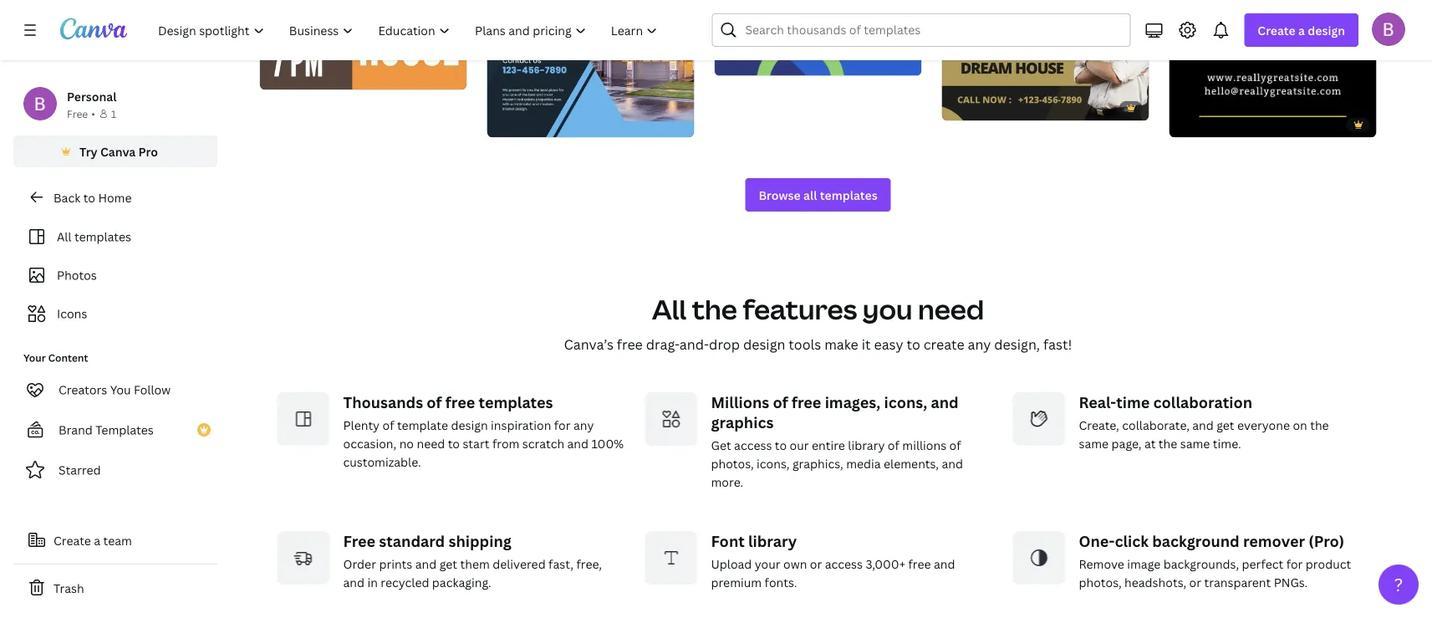 Task type: vqa. For each thing, say whether or not it's contained in the screenshot.
"Upload design"
no



Task type: describe. For each thing, give the bounding box(es) containing it.
get for collaboration
[[1217, 417, 1235, 433]]

and up millions
[[931, 392, 959, 412]]

of down thousands
[[383, 417, 394, 433]]

free for standard
[[343, 531, 376, 551]]

millions of free images, icons, and graphics image
[[644, 392, 698, 446]]

order
[[343, 556, 376, 572]]

thousands
[[343, 392, 423, 412]]

graphics,
[[793, 455, 844, 471]]

image
[[1128, 556, 1161, 572]]

free inside millions of free images, icons, and graphics get access to our entire library of millions of photos, icons, graphics, media elements, and more.
[[792, 392, 822, 412]]

easy
[[874, 335, 904, 353]]

free inside all the features you need canva's free drag-and-drop design tools make it easy to create any design, fast!
[[617, 335, 643, 353]]

starred
[[59, 462, 101, 478]]

bob builder image
[[1373, 12, 1406, 46]]

Search search field
[[746, 14, 1120, 46]]

free for •
[[67, 107, 88, 120]]

create a team button
[[13, 524, 217, 557]]

templates
[[96, 422, 154, 438]]

(pro)
[[1309, 531, 1345, 551]]

you
[[110, 382, 131, 398]]

create a design
[[1258, 22, 1346, 38]]

free •
[[67, 107, 95, 120]]

to inside the back to home link
[[83, 189, 95, 205]]

in
[[368, 574, 378, 590]]

1
[[111, 107, 116, 120]]

shipping
[[449, 531, 512, 551]]

click
[[1115, 531, 1149, 551]]

more.
[[711, 474, 744, 490]]

need inside all the features you need canva's free drag-and-drop design tools make it easy to create any design, fast!
[[918, 291, 985, 327]]

from
[[493, 435, 520, 451]]

everyone
[[1238, 417, 1291, 433]]

try canva pro button
[[13, 135, 217, 167]]

creators you follow
[[59, 382, 171, 398]]

personal
[[67, 88, 117, 104]]

background
[[1153, 531, 1240, 551]]

1 same from the left
[[1079, 435, 1109, 451]]

a for team
[[94, 532, 100, 548]]

team
[[103, 532, 132, 548]]

remover
[[1244, 531, 1306, 551]]

browse all templates link
[[746, 178, 891, 212]]

one-click background remover (pro) remove image backgrounds, perfect for product photos, headshots, or transparent pngs.
[[1079, 531, 1352, 590]]

you
[[863, 291, 913, 327]]

and left in
[[343, 574, 365, 590]]

thousands of free templates image
[[276, 392, 330, 446]]

photos, inside millions of free images, icons, and graphics get access to our entire library of millions of photos, icons, graphics, media elements, and more.
[[711, 455, 754, 471]]

browse
[[759, 187, 801, 203]]

templates inside the thousands of free templates plenty of template design inspiration for any occasion, no need to start from scratch and 100% customizable.
[[479, 392, 553, 412]]

and inside font library upload your own or access 3,000+ free and premium fonts.
[[934, 556, 956, 572]]

and-
[[680, 335, 709, 353]]

?
[[1395, 573, 1404, 596]]

to inside all the features you need canva's free drag-and-drop design tools make it easy to create any design, fast!
[[907, 335, 921, 353]]

your content
[[23, 351, 88, 365]]

them
[[460, 556, 490, 572]]

it
[[862, 335, 871, 353]]

orange red and brown real estate open house yard sign image
[[260, 0, 467, 90]]

pro
[[138, 143, 158, 159]]

get for shipping
[[440, 556, 458, 572]]

font library image
[[644, 531, 698, 585]]

on
[[1293, 417, 1308, 433]]

standard
[[379, 531, 445, 551]]

one-
[[1079, 531, 1115, 551]]

access inside font library upload your own or access 3,000+ free and premium fonts.
[[825, 556, 863, 572]]

? button
[[1379, 565, 1419, 605]]

fast,
[[549, 556, 574, 572]]

all for templates
[[57, 229, 72, 245]]

2 same from the left
[[1181, 435, 1211, 451]]

2 horizontal spatial the
[[1311, 417, 1330, 433]]

your
[[23, 351, 46, 365]]

and down millions
[[942, 455, 963, 471]]

transparent
[[1205, 574, 1272, 590]]

free inside the thousands of free templates plenty of template design inspiration for any occasion, no need to start from scratch and 100% customizable.
[[446, 392, 475, 412]]

real-
[[1079, 392, 1117, 412]]

create
[[924, 335, 965, 353]]

photos
[[57, 267, 97, 283]]

template
[[397, 417, 448, 433]]

100%
[[592, 435, 624, 451]]

blue and green real estate yard sign image
[[715, 0, 922, 76]]

create a design button
[[1245, 13, 1359, 47]]

drop
[[709, 335, 740, 353]]

media
[[847, 455, 881, 471]]

fast!
[[1044, 335, 1073, 353]]

collaboration
[[1154, 392, 1253, 412]]

one-click background remover (pro) image
[[1012, 531, 1066, 585]]

green yellow creative dream house sale yard sign image
[[942, 0, 1150, 120]]

all templates
[[57, 229, 131, 245]]

starred link
[[13, 453, 217, 487]]

top level navigation element
[[147, 13, 672, 47]]

any inside the thousands of free templates plenty of template design inspiration for any occasion, no need to start from scratch and 100% customizable.
[[574, 417, 594, 433]]

and inside real-time collaboration create, collaborate, and get everyone on the same page, at the same time.
[[1193, 417, 1214, 433]]



Task type: locate. For each thing, give the bounding box(es) containing it.
1 horizontal spatial all
[[652, 291, 687, 327]]

free inside free standard shipping order prints and get them delivered fast, free, and in recycled packaging.
[[343, 531, 376, 551]]

photos,
[[711, 455, 754, 471], [1079, 574, 1122, 590]]

creators you follow link
[[13, 373, 217, 406]]

same
[[1079, 435, 1109, 451], [1181, 435, 1211, 451]]

free left •
[[67, 107, 88, 120]]

fonts.
[[765, 574, 797, 590]]

a inside dropdown button
[[1299, 22, 1306, 38]]

None search field
[[712, 13, 1131, 47]]

need down template
[[417, 435, 445, 451]]

0 horizontal spatial free
[[67, 107, 88, 120]]

of
[[427, 392, 442, 412], [773, 392, 789, 412], [383, 417, 394, 433], [888, 437, 900, 453], [950, 437, 962, 453]]

start
[[463, 435, 490, 451]]

create,
[[1079, 417, 1120, 433]]

trash link
[[13, 571, 217, 605]]

library
[[848, 437, 885, 453], [749, 531, 797, 551]]

access down graphics
[[734, 437, 772, 453]]

1 horizontal spatial design
[[743, 335, 786, 353]]

or down backgrounds,
[[1190, 574, 1202, 590]]

2 vertical spatial the
[[1159, 435, 1178, 451]]

templates up inspiration
[[479, 392, 553, 412]]

library up media
[[848, 437, 885, 453]]

time.
[[1213, 435, 1242, 451]]

1 vertical spatial all
[[652, 291, 687, 327]]

for inside 'one-click background remover (pro) remove image backgrounds, perfect for product photos, headshots, or transparent pngs.'
[[1287, 556, 1303, 572]]

library inside millions of free images, icons, and graphics get access to our entire library of millions of photos, icons, graphics, media elements, and more.
[[848, 437, 885, 453]]

canva
[[100, 143, 136, 159]]

and down standard
[[415, 556, 437, 572]]

1 horizontal spatial need
[[918, 291, 985, 327]]

0 horizontal spatial or
[[810, 556, 822, 572]]

a inside button
[[94, 532, 100, 548]]

to inside the thousands of free templates plenty of template design inspiration for any occasion, no need to start from scratch and 100% customizable.
[[448, 435, 460, 451]]

1 horizontal spatial create
[[1258, 22, 1296, 38]]

1 horizontal spatial access
[[825, 556, 863, 572]]

0 horizontal spatial a
[[94, 532, 100, 548]]

scratch
[[523, 435, 565, 451]]

or inside font library upload your own or access 3,000+ free and premium fonts.
[[810, 556, 822, 572]]

and right 3,000+
[[934, 556, 956, 572]]

•
[[91, 107, 95, 120]]

need up create
[[918, 291, 985, 327]]

free standard shipping image
[[276, 531, 330, 585]]

back to home
[[54, 189, 132, 205]]

2 vertical spatial templates
[[479, 392, 553, 412]]

the right on
[[1311, 417, 1330, 433]]

backgrounds,
[[1164, 556, 1240, 572]]

design left bob builder image
[[1308, 22, 1346, 38]]

recycled
[[381, 574, 429, 590]]

the inside all the features you need canva's free drag-and-drop design tools make it easy to create any design, fast!
[[692, 291, 738, 327]]

free right 3,000+
[[909, 556, 931, 572]]

thousands of free templates plenty of template design inspiration for any occasion, no need to start from scratch and 100% customizable.
[[343, 392, 624, 470]]

upload
[[711, 556, 752, 572]]

templates
[[820, 187, 878, 203], [74, 229, 131, 245], [479, 392, 553, 412]]

prints
[[379, 556, 413, 572]]

0 horizontal spatial templates
[[74, 229, 131, 245]]

photos, inside 'one-click background remover (pro) remove image backgrounds, perfect for product photos, headshots, or transparent pngs.'
[[1079, 574, 1122, 590]]

templates up "photos" link
[[74, 229, 131, 245]]

1 vertical spatial library
[[749, 531, 797, 551]]

a for design
[[1299, 22, 1306, 38]]

to right easy
[[907, 335, 921, 353]]

2 vertical spatial design
[[451, 417, 488, 433]]

back
[[54, 189, 80, 205]]

creators
[[59, 382, 107, 398]]

0 horizontal spatial any
[[574, 417, 594, 433]]

1 horizontal spatial photos,
[[1079, 574, 1122, 590]]

1 vertical spatial free
[[343, 531, 376, 551]]

1 vertical spatial icons,
[[757, 455, 790, 471]]

headshots,
[[1125, 574, 1187, 590]]

or inside 'one-click background remover (pro) remove image backgrounds, perfect for product photos, headshots, or transparent pngs.'
[[1190, 574, 1202, 590]]

free up order
[[343, 531, 376, 551]]

1 vertical spatial for
[[1287, 556, 1303, 572]]

packaging.
[[432, 574, 492, 590]]

no
[[400, 435, 414, 451]]

for for remover
[[1287, 556, 1303, 572]]

0 vertical spatial a
[[1299, 22, 1306, 38]]

2 horizontal spatial templates
[[820, 187, 878, 203]]

pngs.
[[1274, 574, 1308, 590]]

or right own on the right bottom of the page
[[810, 556, 822, 572]]

trash
[[54, 580, 84, 596]]

0 vertical spatial all
[[57, 229, 72, 245]]

create
[[1258, 22, 1296, 38], [54, 532, 91, 548]]

design up the start
[[451, 417, 488, 433]]

customizable.
[[343, 454, 421, 470]]

0 horizontal spatial the
[[692, 291, 738, 327]]

library inside font library upload your own or access 3,000+ free and premium fonts.
[[749, 531, 797, 551]]

design right drop
[[743, 335, 786, 353]]

tools
[[789, 335, 822, 353]]

back to home link
[[13, 181, 217, 214]]

0 horizontal spatial for
[[554, 417, 571, 433]]

millions of free images, icons, and graphics get access to our entire library of millions of photos, icons, graphics, media elements, and more.
[[711, 392, 963, 490]]

create inside dropdown button
[[1258, 22, 1296, 38]]

brand templates
[[59, 422, 154, 438]]

1 horizontal spatial library
[[848, 437, 885, 453]]

icons, up millions
[[885, 392, 928, 412]]

0 vertical spatial need
[[918, 291, 985, 327]]

create for create a design
[[1258, 22, 1296, 38]]

icons link
[[23, 298, 207, 330]]

features
[[743, 291, 858, 327]]

premium
[[711, 574, 762, 590]]

the right at
[[1159, 435, 1178, 451]]

real-time collaboration create, collaborate, and get everyone on the same page, at the same time.
[[1079, 392, 1330, 451]]

and down collaboration on the bottom right of the page
[[1193, 417, 1214, 433]]

entire
[[812, 437, 846, 453]]

for for templates
[[554, 417, 571, 433]]

access inside millions of free images, icons, and graphics get access to our entire library of millions of photos, icons, graphics, media elements, and more.
[[734, 437, 772, 453]]

free,
[[577, 556, 602, 572]]

0 vertical spatial templates
[[820, 187, 878, 203]]

same down create,
[[1079, 435, 1109, 451]]

1 vertical spatial get
[[440, 556, 458, 572]]

get
[[711, 437, 732, 453]]

0 horizontal spatial photos,
[[711, 455, 754, 471]]

0 vertical spatial or
[[810, 556, 822, 572]]

0 vertical spatial photos,
[[711, 455, 754, 471]]

to left our
[[775, 437, 787, 453]]

icons, left graphics,
[[757, 455, 790, 471]]

graphics
[[711, 412, 774, 432]]

all inside all the features you need canva's free drag-and-drop design tools make it easy to create any design, fast!
[[652, 291, 687, 327]]

for inside the thousands of free templates plenty of template design inspiration for any occasion, no need to start from scratch and 100% customizable.
[[554, 417, 571, 433]]

millions
[[903, 437, 947, 453]]

0 vertical spatial the
[[692, 291, 738, 327]]

to right back
[[83, 189, 95, 205]]

font
[[711, 531, 745, 551]]

1 vertical spatial templates
[[74, 229, 131, 245]]

occasion,
[[343, 435, 397, 451]]

any inside all the features you need canva's free drag-and-drop design tools make it easy to create any design, fast!
[[968, 335, 991, 353]]

free standard shipping order prints and get them delivered fast, free, and in recycled packaging.
[[343, 531, 602, 590]]

0 vertical spatial icons,
[[885, 392, 928, 412]]

try canva pro
[[80, 143, 158, 159]]

the
[[692, 291, 738, 327], [1311, 417, 1330, 433], [1159, 435, 1178, 451]]

1 horizontal spatial the
[[1159, 435, 1178, 451]]

1 vertical spatial design
[[743, 335, 786, 353]]

0 horizontal spatial need
[[417, 435, 445, 451]]

need
[[918, 291, 985, 327], [417, 435, 445, 451]]

design,
[[995, 335, 1041, 353]]

browse all templates
[[759, 187, 878, 203]]

for up pngs.
[[1287, 556, 1303, 572]]

any right create
[[968, 335, 991, 353]]

free
[[67, 107, 88, 120], [343, 531, 376, 551]]

photos, down remove
[[1079, 574, 1122, 590]]

of up elements,
[[888, 437, 900, 453]]

product
[[1306, 556, 1352, 572]]

need inside the thousands of free templates plenty of template design inspiration for any occasion, no need to start from scratch and 100% customizable.
[[417, 435, 445, 451]]

all the features you need canva's free drag-and-drop design tools make it easy to create any design, fast!
[[564, 291, 1073, 353]]

a
[[1299, 22, 1306, 38], [94, 532, 100, 548]]

and left 100%
[[568, 435, 589, 451]]

brand templates link
[[13, 413, 217, 447]]

at
[[1145, 435, 1156, 451]]

blue modern real estate for sale yard sign image
[[487, 0, 695, 137]]

0 vertical spatial any
[[968, 335, 991, 353]]

1 horizontal spatial for
[[1287, 556, 1303, 572]]

time
[[1117, 392, 1150, 412]]

free left "drag-"
[[617, 335, 643, 353]]

free inside font library upload your own or access 3,000+ free and premium fonts.
[[909, 556, 931, 572]]

1 horizontal spatial same
[[1181, 435, 1211, 451]]

0 horizontal spatial same
[[1079, 435, 1109, 451]]

free up our
[[792, 392, 822, 412]]

of up template
[[427, 392, 442, 412]]

0 vertical spatial access
[[734, 437, 772, 453]]

get inside real-time collaboration create, collaborate, and get everyone on the same page, at the same time.
[[1217, 417, 1235, 433]]

all up "drag-"
[[652, 291, 687, 327]]

1 horizontal spatial or
[[1190, 574, 1202, 590]]

photos link
[[23, 259, 207, 291]]

0 vertical spatial get
[[1217, 417, 1235, 433]]

page,
[[1112, 435, 1142, 451]]

get
[[1217, 417, 1235, 433], [440, 556, 458, 572]]

1 vertical spatial any
[[574, 417, 594, 433]]

real-time collaboration image
[[1012, 392, 1066, 446]]

the up drop
[[692, 291, 738, 327]]

plenty
[[343, 417, 380, 433]]

0 vertical spatial create
[[1258, 22, 1296, 38]]

get up packaging.
[[440, 556, 458, 572]]

for up scratch
[[554, 417, 571, 433]]

follow
[[134, 382, 171, 398]]

and inside the thousands of free templates plenty of template design inspiration for any occasion, no need to start from scratch and 100% customizable.
[[568, 435, 589, 451]]

drag-
[[646, 335, 680, 353]]

create inside button
[[54, 532, 91, 548]]

of right millions
[[950, 437, 962, 453]]

2 horizontal spatial design
[[1308, 22, 1346, 38]]

photos, up more.
[[711, 455, 754, 471]]

0 horizontal spatial create
[[54, 532, 91, 548]]

remove
[[1079, 556, 1125, 572]]

icons
[[57, 306, 87, 322]]

all for the
[[652, 291, 687, 327]]

yellow and black minimalist real estate yard sign image
[[1170, 0, 1377, 137]]

design
[[1308, 22, 1346, 38], [743, 335, 786, 353], [451, 417, 488, 433]]

0 horizontal spatial icons,
[[757, 455, 790, 471]]

1 vertical spatial the
[[1311, 417, 1330, 433]]

1 horizontal spatial icons,
[[885, 392, 928, 412]]

inspiration
[[491, 417, 551, 433]]

1 vertical spatial access
[[825, 556, 863, 572]]

0 vertical spatial for
[[554, 417, 571, 433]]

for
[[554, 417, 571, 433], [1287, 556, 1303, 572]]

all
[[57, 229, 72, 245], [652, 291, 687, 327]]

perfect
[[1242, 556, 1284, 572]]

to left the start
[[448, 435, 460, 451]]

1 vertical spatial or
[[1190, 574, 1202, 590]]

get inside free standard shipping order prints and get them delivered fast, free, and in recycled packaging.
[[440, 556, 458, 572]]

templates right all
[[820, 187, 878, 203]]

design inside dropdown button
[[1308, 22, 1346, 38]]

design inside all the features you need canva's free drag-and-drop design tools make it easy to create any design, fast!
[[743, 335, 786, 353]]

all down back
[[57, 229, 72, 245]]

of right "millions"
[[773, 392, 789, 412]]

create a team
[[54, 532, 132, 548]]

1 vertical spatial photos,
[[1079, 574, 1122, 590]]

content
[[48, 351, 88, 365]]

0 vertical spatial library
[[848, 437, 885, 453]]

access left 3,000+
[[825, 556, 863, 572]]

1 horizontal spatial templates
[[479, 392, 553, 412]]

library up your
[[749, 531, 797, 551]]

1 horizontal spatial a
[[1299, 22, 1306, 38]]

0 vertical spatial design
[[1308, 22, 1346, 38]]

font library upload your own or access 3,000+ free and premium fonts.
[[711, 531, 956, 590]]

try
[[80, 143, 98, 159]]

create for create a team
[[54, 532, 91, 548]]

0 vertical spatial free
[[67, 107, 88, 120]]

1 horizontal spatial free
[[343, 531, 376, 551]]

images,
[[825, 392, 881, 412]]

delivered
[[493, 556, 546, 572]]

own
[[784, 556, 807, 572]]

1 horizontal spatial any
[[968, 335, 991, 353]]

design inside the thousands of free templates plenty of template design inspiration for any occasion, no need to start from scratch and 100% customizable.
[[451, 417, 488, 433]]

0 horizontal spatial get
[[440, 556, 458, 572]]

1 vertical spatial create
[[54, 532, 91, 548]]

1 horizontal spatial get
[[1217, 417, 1235, 433]]

any up 100%
[[574, 417, 594, 433]]

to inside millions of free images, icons, and graphics get access to our entire library of millions of photos, icons, graphics, media elements, and more.
[[775, 437, 787, 453]]

home
[[98, 189, 132, 205]]

get up time.
[[1217, 417, 1235, 433]]

free up template
[[446, 392, 475, 412]]

1 vertical spatial a
[[94, 532, 100, 548]]

0 horizontal spatial all
[[57, 229, 72, 245]]

same left time.
[[1181, 435, 1211, 451]]

elements,
[[884, 455, 939, 471]]

0 horizontal spatial access
[[734, 437, 772, 453]]

1 vertical spatial need
[[417, 435, 445, 451]]

0 horizontal spatial library
[[749, 531, 797, 551]]

0 horizontal spatial design
[[451, 417, 488, 433]]

any
[[968, 335, 991, 353], [574, 417, 594, 433]]

all templates link
[[23, 221, 207, 253]]



